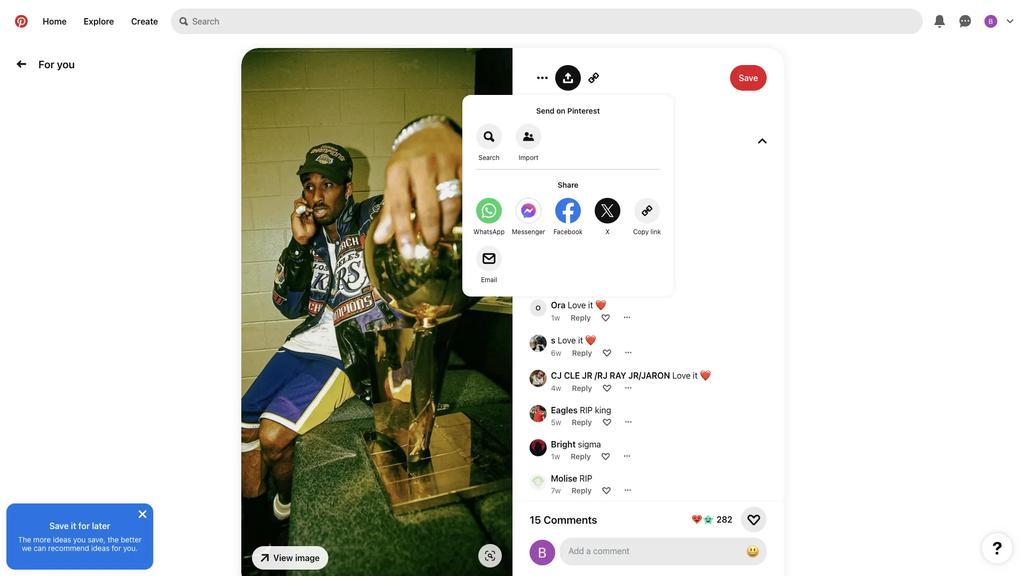 Task type: vqa. For each thing, say whether or not it's contained in the screenshot.
"Love" within The M Love It ❤️ 2W
no



Task type: describe. For each thing, give the bounding box(es) containing it.
rolando great photo rip legend
[[551, 195, 672, 205]]

raymond link
[[551, 230, 589, 240]]

cj
[[551, 371, 562, 381]]

import
[[519, 154, 539, 161]]

save for save
[[739, 73, 758, 83]]

react image for eagles rip king
[[603, 418, 611, 427]]

4w
[[551, 384, 561, 393]]

love for m
[[561, 160, 579, 170]]

react image for ora love it ❤️
[[602, 313, 610, 322]]

m link
[[551, 160, 559, 170]]

it for m love it ❤️ 2w
[[581, 160, 586, 170]]

😃
[[747, 544, 759, 559]]

reply for eagles
[[572, 418, 592, 427]]

15 comments
[[530, 514, 597, 526]]

reply button for bright
[[571, 452, 591, 461]]

eagles
[[551, 406, 578, 416]]

view image button
[[252, 547, 328, 570]]

reply for cj
[[572, 384, 592, 393]]

view image link
[[252, 547, 328, 570]]

email
[[481, 276, 497, 284]]

bob builder image
[[985, 15, 998, 28]]

1 vertical spatial comments
[[544, 514, 597, 526]]

eagles rip king
[[551, 406, 611, 416]]

react image for bright sigma
[[602, 452, 610, 461]]

0 vertical spatial for
[[78, 521, 90, 531]]

love for s
[[558, 335, 576, 346]]

m love it ❤️ 2w
[[551, 160, 597, 182]]

view image
[[273, 553, 320, 564]]

image
[[295, 553, 320, 564]]

great
[[586, 195, 606, 205]]

send
[[536, 106, 555, 115]]

0 vertical spatial comments
[[530, 135, 583, 147]]

cj cle jr /rj ray jr/jaron link
[[551, 371, 670, 381]]

it for raymond love it ❤️
[[612, 230, 617, 240]]

pinterest
[[567, 106, 600, 115]]

view
[[273, 553, 293, 564]]

s image
[[530, 335, 547, 352]]

for
[[38, 58, 54, 70]]

reply for rolando
[[575, 208, 596, 216]]

raymond
[[551, 230, 589, 240]]

eagles link
[[551, 406, 578, 416]]

ora image
[[530, 300, 547, 317]]

b0bth3builder2k23 image
[[530, 540, 555, 566]]

the
[[108, 536, 119, 544]]

share on messenger image
[[516, 198, 541, 224]]

3 button
[[617, 208, 622, 216]]

later
[[92, 521, 110, 531]]

❤️ for m love it ❤️ 2w
[[588, 160, 597, 170]]

282
[[717, 515, 733, 525]]

react image for s love it ❤️
[[603, 349, 611, 357]]

photo
[[609, 195, 631, 205]]

send on pinterest
[[536, 106, 600, 115]]

3
[[617, 208, 622, 216]]

search icon image
[[180, 17, 188, 26]]

5w
[[551, 418, 561, 427]]

m
[[551, 160, 559, 170]]

raymond love it ❤️
[[551, 230, 627, 240]]

react image for cj cle jr /rj ray jr/jaron love it ❤️
[[603, 384, 611, 392]]

ora love it ❤️
[[551, 300, 604, 310]]

molise
[[551, 474, 577, 484]]

facebook
[[554, 228, 583, 235]]

molise rip
[[551, 474, 592, 484]]

Add a comment field
[[569, 546, 734, 556]]

can
[[34, 544, 46, 553]]

7w
[[551, 486, 561, 495]]

save for save it for later the more ideas you save, the better we can recommend ideas for you.
[[49, 521, 69, 531]]

1w for ora
[[551, 313, 560, 322]]

click to shop image
[[485, 551, 496, 562]]

home
[[43, 16, 67, 26]]

love right jr/jaron
[[673, 371, 691, 381]]

it for ora love it ❤️
[[588, 300, 593, 310]]

love for raymond
[[591, 230, 610, 240]]

jr
[[582, 371, 593, 381]]

comments button
[[530, 135, 767, 147]]

messenger
[[512, 228, 545, 235]]

the
[[18, 536, 31, 544]]

ora
[[551, 300, 566, 310]]

Search text field
[[192, 9, 923, 34]]

bright link
[[551, 440, 576, 450]]

legend
[[646, 195, 672, 205]]

1w for bright
[[551, 452, 560, 461]]

rolando
[[551, 195, 584, 205]]

save,
[[88, 536, 106, 544]]



Task type: locate. For each thing, give the bounding box(es) containing it.
search
[[479, 154, 500, 161]]

it for s love it ❤️
[[578, 335, 583, 346]]

molise image
[[530, 474, 547, 491]]

reply button for eagles
[[572, 418, 592, 427]]

1 vertical spatial 1w
[[551, 452, 560, 461]]

6w
[[551, 349, 561, 357]]

it right ora
[[588, 300, 593, 310]]

share on facebook image
[[555, 198, 581, 224]]

rolando image
[[530, 195, 547, 212]]

reply down the bright sigma
[[571, 452, 591, 461]]

rip
[[580, 406, 593, 416], [580, 474, 592, 484], [589, 508, 601, 518]]

reply button down great at the top
[[575, 208, 596, 216]]

share on twitter image
[[595, 198, 621, 224]]

reply for s
[[572, 349, 592, 357]]

reply for bright
[[571, 452, 591, 461]]

for
[[78, 521, 90, 531], [112, 544, 121, 553]]

you left save,
[[73, 536, 86, 544]]

rip
[[633, 195, 644, 205]]

1 vertical spatial rip
[[580, 474, 592, 484]]

ideas right more
[[53, 536, 71, 544]]

reply button for cj
[[572, 384, 592, 393]]

ora link
[[551, 300, 566, 310]]

bright image
[[530, 440, 547, 457]]

copy
[[633, 228, 649, 235]]

home link
[[34, 9, 75, 34]]

comments
[[530, 135, 583, 147], [544, 514, 597, 526]]

rip right the molise at the bottom
[[580, 474, 592, 484]]

❤️
[[588, 160, 597, 170], [619, 230, 627, 240], [595, 300, 604, 310], [585, 335, 594, 346], [700, 371, 709, 381]]

reply for molise
[[572, 486, 592, 495]]

reply for ora
[[571, 313, 591, 322]]

darkrid3 link
[[551, 508, 586, 518]]

for you
[[38, 58, 75, 70]]

cle
[[564, 371, 580, 381]]

love right ora
[[568, 300, 586, 310]]

reply down s love it ❤️
[[572, 349, 592, 357]]

react image
[[606, 208, 615, 216], [603, 418, 611, 427], [602, 452, 610, 461]]

rip left king
[[580, 406, 593, 416]]

0 vertical spatial react image
[[606, 208, 615, 216]]

for left later
[[78, 521, 90, 531]]

1 horizontal spatial save
[[739, 73, 758, 83]]

❤️ for s love it ❤️
[[585, 335, 594, 346]]

1 horizontal spatial for
[[112, 544, 121, 553]]

😃 button
[[560, 538, 767, 566], [742, 541, 764, 563]]

raymond image
[[530, 229, 547, 246]]

love down share on twitter "image"
[[591, 230, 610, 240]]

ideas
[[53, 536, 71, 544], [91, 544, 110, 553]]

1 horizontal spatial ideas
[[91, 544, 110, 553]]

you inside button
[[57, 58, 75, 70]]

on
[[557, 106, 566, 115]]

❤️ inside m love it ❤️ 2w
[[588, 160, 597, 170]]

x
[[606, 228, 610, 235]]

15
[[530, 514, 541, 526]]

sigma
[[578, 440, 601, 450]]

love right the s link
[[558, 335, 576, 346]]

0 vertical spatial save
[[739, 73, 758, 83]]

1 vertical spatial for
[[112, 544, 121, 553]]

0 horizontal spatial for
[[78, 521, 90, 531]]

react image
[[602, 313, 610, 322], [603, 349, 611, 357], [603, 384, 611, 392], [602, 486, 611, 495]]

1w down bright link
[[551, 452, 560, 461]]

better
[[121, 536, 142, 544]]

reply down jr
[[572, 384, 592, 393]]

0 horizontal spatial save
[[49, 521, 69, 531]]

rip for molise
[[580, 474, 592, 484]]

cj cle jr /rj ray jr/jaron love it ❤️
[[551, 371, 709, 381]]

darkrid3
[[551, 508, 586, 518]]

it right m link
[[581, 160, 586, 170]]

1 vertical spatial save
[[49, 521, 69, 531]]

elijah image
[[530, 542, 547, 559]]

rolando link
[[551, 195, 584, 205]]

explore link
[[75, 9, 123, 34]]

it
[[581, 160, 586, 170], [612, 230, 617, 240], [588, 300, 593, 310], [578, 335, 583, 346], [693, 371, 698, 381], [71, 521, 76, 531]]

it right jr/jaron
[[693, 371, 698, 381]]

0 vertical spatial you
[[57, 58, 75, 70]]

love for ora
[[568, 300, 586, 310]]

reply button for ora
[[571, 313, 591, 322]]

rip for darkrid3
[[589, 508, 601, 518]]

for you button
[[34, 54, 79, 75]]

love
[[561, 160, 579, 170], [591, 230, 610, 240], [568, 300, 586, 310], [558, 335, 576, 346], [673, 371, 691, 381]]

share
[[558, 181, 579, 189]]

cj cle jr /rj ray jr/jaron image
[[530, 370, 547, 387]]

0 horizontal spatial ideas
[[53, 536, 71, 544]]

0 vertical spatial 1w
[[551, 313, 560, 322]]

2w
[[551, 173, 561, 182]]

1w down the ora link
[[551, 313, 560, 322]]

share on email image
[[476, 246, 502, 272]]

bright sigma
[[551, 440, 601, 450]]

jr/jaron
[[629, 371, 670, 381]]

eagles image
[[530, 406, 547, 423]]

rip for eagles
[[580, 406, 593, 416]]

reply button for molise
[[572, 486, 592, 495]]

rip right darkrid3 link
[[589, 508, 601, 518]]

link
[[651, 228, 661, 235]]

reply button down the bright sigma
[[571, 452, 591, 461]]

it inside save it for later the more ideas you save, the better we can recommend ideas for you.
[[71, 521, 76, 531]]

it right x
[[612, 230, 617, 240]]

s love it ❤️
[[551, 335, 594, 346]]

1w
[[551, 313, 560, 322], [551, 452, 560, 461]]

save it for later the more ideas you save, the better we can recommend ideas for you.
[[18, 521, 142, 553]]

explore
[[84, 16, 114, 26]]

it up recommend on the left
[[71, 521, 76, 531]]

reaction image
[[748, 514, 760, 527]]

react image for molise rip
[[602, 486, 611, 495]]

reply button down ora love it ❤️
[[571, 313, 591, 322]]

reply down molise rip
[[572, 486, 592, 495]]

reply button for rolando
[[575, 208, 596, 216]]

reply button for s
[[572, 349, 592, 357]]

you inside save it for later the more ideas you save, the better we can recommend ideas for you.
[[73, 536, 86, 544]]

ray
[[610, 371, 626, 381]]

darkrid3 image
[[530, 508, 547, 525]]

it inside m love it ❤️ 2w
[[581, 160, 586, 170]]

reply button down eagles rip king
[[572, 418, 592, 427]]

m image
[[530, 160, 547, 177]]

/rj
[[595, 371, 608, 381]]

reply down great at the top
[[575, 208, 596, 216]]

reply down ora love it ❤️
[[571, 313, 591, 322]]

king
[[595, 406, 611, 416]]

2 vertical spatial react image
[[602, 452, 610, 461]]

0 vertical spatial rip
[[580, 406, 593, 416]]

open link icon image
[[261, 554, 269, 563]]

reply down eagles rip king
[[572, 418, 592, 427]]

reply button
[[575, 208, 596, 216], [571, 313, 591, 322], [572, 349, 592, 357], [572, 384, 592, 393], [572, 418, 592, 427], [571, 452, 591, 461], [572, 486, 592, 495]]

recommend
[[48, 544, 89, 553]]

copy link
[[633, 228, 661, 235]]

save inside save it for later the more ideas you save, the better we can recommend ideas for you.
[[49, 521, 69, 531]]

create link
[[123, 9, 167, 34]]

it right the s link
[[578, 335, 583, 346]]

❤️ for raymond love it ❤️
[[619, 230, 627, 240]]

molise link
[[551, 474, 577, 484]]

2 1w from the top
[[551, 452, 560, 461]]

we
[[22, 544, 32, 553]]

13w
[[551, 208, 565, 216]]

save button
[[730, 65, 767, 91], [730, 65, 767, 91]]

love inside m love it ❤️ 2w
[[561, 160, 579, 170]]

1 1w from the top
[[551, 313, 560, 322]]

s
[[551, 335, 556, 346]]

you
[[57, 58, 75, 70], [73, 536, 86, 544]]

1 vertical spatial react image
[[603, 418, 611, 427]]

s link
[[551, 335, 556, 346]]

more
[[33, 536, 51, 544]]

expand icon image
[[758, 137, 767, 145]]

whatsapp
[[474, 228, 505, 235]]

2 vertical spatial rip
[[589, 508, 601, 518]]

love right m link
[[561, 160, 579, 170]]

ideas down later
[[91, 544, 110, 553]]

bright
[[551, 440, 576, 450]]

elijah link
[[530, 542, 547, 559]]

reply button down s love it ❤️
[[572, 349, 592, 357]]

reply button down molise rip
[[572, 486, 592, 495]]

1 vertical spatial you
[[73, 536, 86, 544]]

for left you.
[[112, 544, 121, 553]]

you.
[[123, 544, 138, 553]]

❤️ for ora love it ❤️
[[595, 300, 604, 310]]

create
[[131, 16, 158, 26]]

reply button down jr
[[572, 384, 592, 393]]

darkrid3 rip
[[551, 508, 601, 518]]

you right for
[[57, 58, 75, 70]]



